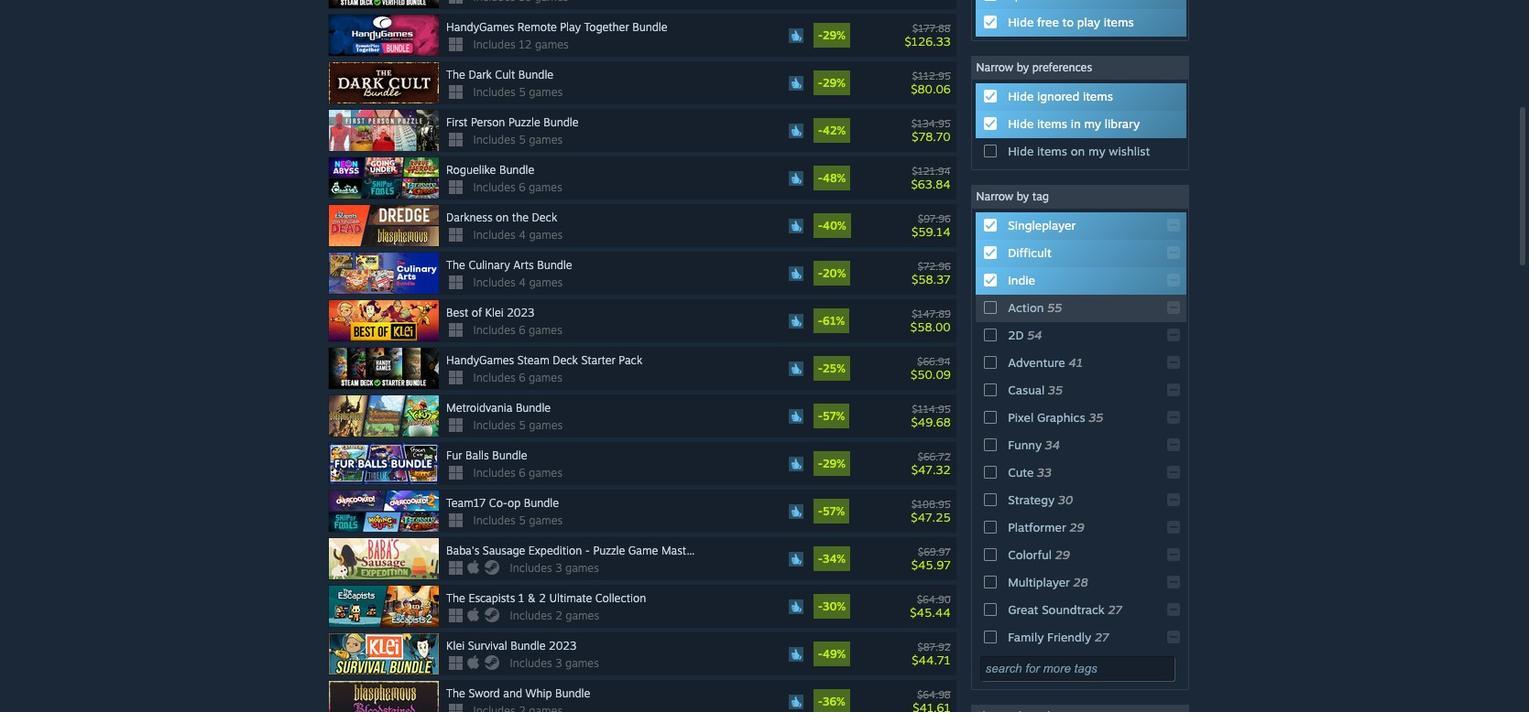 Task type: describe. For each thing, give the bounding box(es) containing it.
- for $49.68
[[818, 410, 823, 423]]

games down baba's sausage expedition - puzzle game masterpieces
[[565, 562, 599, 575]]

34%
[[823, 553, 846, 566]]

- for $58.00
[[818, 314, 823, 328]]

includes down klei survival bundle 2023
[[510, 657, 552, 671]]

my for on
[[1088, 144, 1106, 159]]

games for $58.37
[[529, 276, 563, 290]]

33
[[1037, 465, 1052, 480]]

2d 54
[[1008, 328, 1042, 343]]

items up hide items in my library
[[1083, 89, 1113, 104]]

play
[[1077, 15, 1100, 29]]

$126.33
[[905, 34, 951, 48]]

the for $80.06
[[446, 68, 465, 82]]

includes for $59.14
[[473, 228, 515, 242]]

hide for hide items in my library
[[1008, 116, 1034, 131]]

- for $45.97
[[818, 553, 823, 566]]

best
[[446, 306, 468, 320]]

2d
[[1008, 328, 1024, 343]]

preferences
[[1032, 61, 1092, 74]]

$45.44
[[910, 605, 951, 620]]

$87.92 $44.71
[[912, 641, 951, 668]]

includes down expedition
[[510, 562, 552, 575]]

$147.89
[[912, 307, 951, 320]]

-25%
[[818, 362, 846, 376]]

roguelike bundle
[[446, 163, 534, 177]]

games down includes 2 games
[[565, 657, 599, 671]]

1 vertical spatial 35
[[1089, 411, 1104, 425]]

-30%
[[818, 600, 846, 614]]

the culinary arts bundle
[[446, 258, 572, 272]]

-57% for $49.68
[[818, 410, 845, 423]]

-34%
[[818, 553, 846, 566]]

$47.32
[[911, 462, 951, 477]]

to
[[1062, 15, 1074, 29]]

steam
[[517, 354, 549, 367]]

4 for $59.14
[[519, 228, 526, 242]]

balls
[[465, 449, 489, 463]]

the
[[512, 211, 529, 225]]

bundle right roguelike
[[499, 163, 534, 177]]

0 horizontal spatial 2
[[539, 592, 546, 606]]

play
[[560, 20, 581, 34]]

3 for $45.97
[[555, 562, 562, 575]]

handygames for $126.33
[[446, 20, 514, 34]]

games down ultimate
[[566, 609, 599, 623]]

includes 5 games for $80.06
[[473, 85, 563, 99]]

3 for $44.71
[[555, 657, 562, 671]]

includes down &
[[510, 609, 552, 623]]

includes for $47.32
[[473, 466, 515, 480]]

whip
[[526, 687, 552, 701]]

includes 6 games for $63.84
[[473, 181, 562, 194]]

includes for $47.25
[[473, 514, 515, 528]]

-61%
[[818, 314, 845, 328]]

- for $44.71
[[818, 648, 823, 662]]

bundle right the cult
[[518, 68, 554, 82]]

co-
[[489, 497, 508, 510]]

$72.96 $58.37
[[912, 260, 951, 286]]

29% for $47.32
[[823, 457, 846, 471]]

the for $45.44
[[446, 592, 465, 606]]

baba's sausage expedition - puzzle game masterpieces
[[446, 544, 729, 558]]

30
[[1058, 493, 1073, 508]]

bundle down steam
[[516, 401, 551, 415]]

0 vertical spatial 35
[[1048, 383, 1063, 398]]

-29% for $47.32
[[818, 457, 846, 471]]

$66.94 $50.09
[[911, 355, 951, 382]]

54
[[1027, 328, 1042, 343]]

$97.96 $59.14
[[912, 212, 951, 239]]

49%
[[823, 648, 846, 662]]

includes 6 games for $50.09
[[473, 371, 562, 385]]

games for $59.14
[[529, 228, 563, 242]]

bundle right together
[[632, 20, 668, 34]]

bundle right whip
[[555, 687, 590, 701]]

5 for $49.68
[[519, 419, 526, 433]]

20%
[[823, 267, 846, 280]]

27 for great soundtrack 27
[[1108, 603, 1122, 618]]

1 horizontal spatial 2
[[555, 609, 562, 623]]

fur
[[446, 449, 462, 463]]

hide free to play items
[[1008, 15, 1134, 29]]

klei survival bundle 2023
[[446, 640, 577, 653]]

4 the from the top
[[446, 687, 465, 701]]

includes 4 games for $59.14
[[473, 228, 563, 242]]

includes for $50.09
[[473, 371, 515, 385]]

29% for $80.06
[[823, 76, 846, 90]]

colorful
[[1008, 548, 1052, 563]]

difficult
[[1008, 246, 1052, 260]]

55
[[1047, 301, 1062, 315]]

$108.95
[[912, 498, 951, 511]]

darkness
[[446, 211, 493, 225]]

$64.90 $45.44
[[910, 593, 951, 620]]

29 for colorful 29
[[1055, 548, 1070, 563]]

bundle right balls
[[492, 449, 527, 463]]

-42%
[[818, 124, 846, 138]]

57% for $47.25
[[823, 505, 845, 519]]

- for $59.14
[[818, 219, 823, 233]]

2023 for $58.00
[[507, 306, 535, 320]]

- for $80.06
[[818, 76, 823, 90]]

-29% for $80.06
[[818, 76, 846, 90]]

- for $50.09
[[818, 362, 823, 376]]

$69.97
[[918, 546, 951, 559]]

$64.98
[[917, 689, 951, 701]]

free
[[1037, 15, 1059, 29]]

game
[[628, 544, 658, 558]]

escapists
[[469, 592, 515, 606]]

games for $49.68
[[529, 419, 563, 433]]

30%
[[823, 600, 846, 614]]

hide for hide ignored items
[[1008, 89, 1034, 104]]

bundle down includes 2 games
[[511, 640, 546, 653]]

by for tag
[[1017, 190, 1029, 203]]

includes for $58.00
[[473, 324, 515, 337]]

5 for $47.25
[[519, 514, 526, 528]]

includes 3 games for $45.97
[[510, 562, 599, 575]]

narrow for narrow by tag
[[976, 190, 1014, 203]]

5 for $80.06
[[519, 85, 526, 99]]

57% for $49.68
[[823, 410, 845, 423]]

cute 33
[[1008, 465, 1052, 480]]

$121.94
[[912, 165, 951, 177]]

family
[[1008, 630, 1044, 645]]

platformer 29
[[1008, 520, 1084, 535]]

the escapists 1 & 2 ultimate collection
[[446, 592, 646, 606]]

the for $58.37
[[446, 258, 465, 272]]

games for $50.09
[[529, 371, 562, 385]]

1 vertical spatial puzzle
[[593, 544, 625, 558]]

1 vertical spatial on
[[496, 211, 509, 225]]

items right play
[[1104, 15, 1134, 29]]

in
[[1071, 116, 1081, 131]]

$72.96
[[918, 260, 951, 273]]

41
[[1069, 356, 1083, 370]]

includes 12 games
[[473, 38, 569, 51]]

28
[[1073, 575, 1088, 590]]

strategy 30
[[1008, 493, 1073, 508]]

together
[[584, 20, 629, 34]]

action 55
[[1008, 301, 1062, 315]]

bundle right arts
[[537, 258, 572, 272]]

friendly
[[1047, 630, 1091, 645]]

handygames steam deck starter pack
[[446, 354, 642, 367]]

adventure 41
[[1008, 356, 1083, 370]]

hide items on my wishlist
[[1008, 144, 1150, 159]]

hide items in my library
[[1008, 116, 1140, 131]]



Task type: locate. For each thing, give the bounding box(es) containing it.
2 right &
[[539, 592, 546, 606]]

2023 down includes 2 games
[[549, 640, 577, 653]]

includes for $58.37
[[473, 276, 515, 290]]

includes 5 games for $47.25
[[473, 514, 563, 528]]

graphics
[[1037, 411, 1085, 425]]

1 vertical spatial 57%
[[823, 505, 845, 519]]

1 vertical spatial by
[[1017, 190, 1029, 203]]

items left in
[[1037, 116, 1067, 131]]

adventure
[[1008, 356, 1065, 370]]

puzzle left game
[[593, 544, 625, 558]]

2023 for $44.71
[[549, 640, 577, 653]]

masterpieces
[[661, 544, 729, 558]]

0 vertical spatial 4
[[519, 228, 526, 242]]

narrow right $112.95
[[976, 61, 1014, 74]]

0 horizontal spatial 2023
[[507, 306, 535, 320]]

dark
[[469, 68, 492, 82]]

deck right steam
[[553, 354, 578, 367]]

$66.94
[[917, 355, 951, 368]]

-57% for $47.25
[[818, 505, 845, 519]]

1 4 from the top
[[519, 228, 526, 242]]

29 up multiplayer 28
[[1055, 548, 1070, 563]]

1 29% from the top
[[823, 28, 846, 42]]

the left dark
[[446, 68, 465, 82]]

29
[[1070, 520, 1084, 535], [1055, 548, 1070, 563]]

3 6 from the top
[[519, 371, 525, 385]]

my for in
[[1084, 116, 1101, 131]]

5 down op
[[519, 514, 526, 528]]

games for $47.32
[[529, 466, 562, 480]]

includes 5 games down first person puzzle bundle
[[473, 133, 563, 147]]

action
[[1008, 301, 1044, 315]]

$177.88 $126.33
[[905, 22, 951, 48]]

includes up the dark cult bundle
[[473, 38, 515, 51]]

0 vertical spatial 3
[[555, 562, 562, 575]]

0 vertical spatial 29%
[[823, 28, 846, 42]]

0 vertical spatial handygames
[[446, 20, 514, 34]]

36%
[[823, 695, 845, 709]]

0 vertical spatial my
[[1084, 116, 1101, 131]]

3 -29% from the top
[[818, 457, 846, 471]]

$66.72
[[918, 450, 951, 463]]

2023 right of
[[507, 306, 535, 320]]

hide down narrow by preferences
[[1008, 89, 1034, 104]]

strategy
[[1008, 493, 1055, 508]]

1 vertical spatial 4
[[519, 276, 526, 290]]

6 up op
[[519, 466, 525, 480]]

team17
[[446, 497, 486, 510]]

$45.97
[[911, 558, 951, 572]]

-48%
[[818, 171, 846, 185]]

ignored
[[1037, 89, 1080, 104]]

3 29% from the top
[[823, 457, 846, 471]]

1 -57% from the top
[[818, 410, 845, 423]]

-20%
[[818, 267, 846, 280]]

4 includes 6 games from the top
[[473, 466, 562, 480]]

includes 5 games down op
[[473, 514, 563, 528]]

includes 5 games down metroidvania bundle
[[473, 419, 563, 433]]

includes 3 games up whip
[[510, 657, 599, 671]]

includes for $78.70
[[473, 133, 515, 147]]

includes 6 games up the the
[[473, 181, 562, 194]]

2 by from the top
[[1017, 190, 1029, 203]]

-29% for $126.33
[[818, 28, 846, 42]]

1 vertical spatial -57%
[[818, 505, 845, 519]]

2 6 from the top
[[519, 324, 525, 337]]

games up expedition
[[529, 514, 563, 528]]

- for $45.44
[[818, 600, 823, 614]]

$50.09
[[911, 367, 951, 382]]

6 for $47.32
[[519, 466, 525, 480]]

2 down ultimate
[[555, 609, 562, 623]]

casual 35
[[1008, 383, 1063, 398]]

1 horizontal spatial klei
[[485, 306, 504, 320]]

great
[[1008, 603, 1038, 618]]

includes 4 games down the the
[[473, 228, 563, 242]]

klei left survival
[[446, 640, 465, 653]]

1 narrow from the top
[[976, 61, 1014, 74]]

1 horizontal spatial 35
[[1089, 411, 1104, 425]]

4 6 from the top
[[519, 466, 525, 480]]

pack
[[619, 354, 642, 367]]

first person puzzle bundle
[[446, 116, 579, 129]]

games for $47.25
[[529, 514, 563, 528]]

0 vertical spatial -57%
[[818, 410, 845, 423]]

casual
[[1008, 383, 1045, 398]]

1 vertical spatial my
[[1088, 144, 1106, 159]]

includes for $80.06
[[473, 85, 515, 99]]

includes 3 games for $44.71
[[510, 657, 599, 671]]

1 vertical spatial 29
[[1055, 548, 1070, 563]]

games for $80.06
[[529, 85, 563, 99]]

my right in
[[1084, 116, 1101, 131]]

-29%
[[818, 28, 846, 42], [818, 76, 846, 90], [818, 457, 846, 471]]

bundle right op
[[524, 497, 559, 510]]

2 -29% from the top
[[818, 76, 846, 90]]

4 hide from the top
[[1008, 144, 1034, 159]]

includes 5 games for $49.68
[[473, 419, 563, 433]]

hide down hide ignored items
[[1008, 116, 1034, 131]]

1 vertical spatial 2
[[555, 609, 562, 623]]

1 horizontal spatial 2023
[[549, 640, 577, 653]]

arts
[[513, 258, 534, 272]]

games for $78.70
[[529, 133, 563, 147]]

2 includes 5 games from the top
[[473, 133, 563, 147]]

games for $58.00
[[529, 324, 562, 337]]

4 5 from the top
[[519, 514, 526, 528]]

1 includes 4 games from the top
[[473, 228, 563, 242]]

games down metroidvania bundle
[[529, 419, 563, 433]]

narrow left tag
[[976, 190, 1014, 203]]

hide
[[1008, 15, 1034, 29], [1008, 89, 1034, 104], [1008, 116, 1034, 131], [1008, 144, 1034, 159]]

$66.72 $47.32
[[911, 450, 951, 477]]

my left wishlist
[[1088, 144, 1106, 159]]

$44.71
[[912, 653, 951, 668]]

includes down "person"
[[473, 133, 515, 147]]

2 includes 3 games from the top
[[510, 657, 599, 671]]

6 up the the
[[519, 181, 525, 194]]

on left the the
[[496, 211, 509, 225]]

1 horizontal spatial on
[[1071, 144, 1085, 159]]

darkness on the deck
[[446, 211, 557, 225]]

0 vertical spatial 2023
[[507, 306, 535, 320]]

games up team17 co-op bundle
[[529, 466, 562, 480]]

-40%
[[818, 219, 846, 233]]

2
[[539, 592, 546, 606], [555, 609, 562, 623]]

collection
[[595, 592, 646, 606]]

2 vertical spatial -29%
[[818, 457, 846, 471]]

1 includes 5 games from the top
[[473, 85, 563, 99]]

-57%
[[818, 410, 845, 423], [818, 505, 845, 519]]

includes for $49.68
[[473, 419, 515, 433]]

2 handygames from the top
[[446, 354, 514, 367]]

starter
[[581, 354, 616, 367]]

6 for $58.00
[[519, 324, 525, 337]]

includes 6 games down steam
[[473, 371, 562, 385]]

includes 6 games down best of klei 2023
[[473, 324, 562, 337]]

0 vertical spatial includes 3 games
[[510, 562, 599, 575]]

the left 'escapists'
[[446, 592, 465, 606]]

1 horizontal spatial puzzle
[[593, 544, 625, 558]]

2 narrow from the top
[[976, 190, 1014, 203]]

1 57% from the top
[[823, 410, 845, 423]]

3 5 from the top
[[519, 419, 526, 433]]

1 vertical spatial deck
[[553, 354, 578, 367]]

1 includes 6 games from the top
[[473, 181, 562, 194]]

on down in
[[1071, 144, 1085, 159]]

includes down roguelike bundle
[[473, 181, 515, 194]]

$97.96
[[918, 212, 951, 225]]

op
[[508, 497, 521, 510]]

- for $126.33
[[818, 28, 823, 42]]

by left preferences
[[1017, 61, 1029, 74]]

1 vertical spatial 2023
[[549, 640, 577, 653]]

35 right the graphics
[[1089, 411, 1104, 425]]

0 vertical spatial on
[[1071, 144, 1085, 159]]

family friendly 27
[[1008, 630, 1109, 645]]

includes 6 games up op
[[473, 466, 562, 480]]

1 hide from the top
[[1008, 15, 1034, 29]]

0 vertical spatial 29
[[1070, 520, 1084, 535]]

35 up the pixel graphics 35
[[1048, 383, 1063, 398]]

-57% down -25%
[[818, 410, 845, 423]]

2 29% from the top
[[823, 76, 846, 90]]

3 includes 6 games from the top
[[473, 371, 562, 385]]

1 handygames from the top
[[446, 20, 514, 34]]

includes down metroidvania bundle
[[473, 419, 515, 433]]

includes 4 games down arts
[[473, 276, 563, 290]]

handygames for $50.09
[[446, 354, 514, 367]]

&
[[528, 592, 536, 606]]

hide for hide free to play items
[[1008, 15, 1034, 29]]

2 includes 4 games from the top
[[473, 276, 563, 290]]

0 vertical spatial -29%
[[818, 28, 846, 42]]

1 3 from the top
[[555, 562, 562, 575]]

1 the from the top
[[446, 68, 465, 82]]

singleplayer
[[1008, 218, 1076, 233]]

includes for $126.33
[[473, 38, 515, 51]]

hide up narrow by tag
[[1008, 144, 1034, 159]]

2 3 from the top
[[555, 657, 562, 671]]

indie
[[1008, 273, 1035, 288]]

includes 6 games
[[473, 181, 562, 194], [473, 324, 562, 337], [473, 371, 562, 385], [473, 466, 562, 480]]

29 for platformer 29
[[1070, 520, 1084, 535]]

1 vertical spatial 29%
[[823, 76, 846, 90]]

includes down fur balls bundle
[[473, 466, 515, 480]]

1 vertical spatial 27
[[1095, 630, 1109, 645]]

handygames remote play together bundle
[[446, 20, 668, 34]]

baba's
[[446, 544, 479, 558]]

games down first person puzzle bundle
[[529, 133, 563, 147]]

games down handygames remote play together bundle
[[535, 38, 569, 51]]

first
[[446, 116, 468, 129]]

4 down arts
[[519, 276, 526, 290]]

1 includes 3 games from the top
[[510, 562, 599, 575]]

2 vertical spatial 29%
[[823, 457, 846, 471]]

29 down 30
[[1070, 520, 1084, 535]]

platformer
[[1008, 520, 1066, 535]]

library
[[1105, 116, 1140, 131]]

27 right the 'friendly'
[[1095, 630, 1109, 645]]

$134.95
[[912, 117, 951, 130]]

2 hide from the top
[[1008, 89, 1034, 104]]

6 for $50.09
[[519, 371, 525, 385]]

klei right of
[[485, 306, 504, 320]]

3 down expedition
[[555, 562, 562, 575]]

5 down metroidvania bundle
[[519, 419, 526, 433]]

1 vertical spatial narrow
[[976, 190, 1014, 203]]

my
[[1084, 116, 1101, 131], [1088, 144, 1106, 159]]

1 vertical spatial 3
[[555, 657, 562, 671]]

1 by from the top
[[1017, 61, 1029, 74]]

$80.06
[[911, 81, 951, 96]]

$78.70
[[912, 129, 951, 143]]

6 down steam
[[519, 371, 525, 385]]

bundle right "person"
[[544, 116, 579, 129]]

0 horizontal spatial 35
[[1048, 383, 1063, 398]]

games for $126.33
[[535, 38, 569, 51]]

0 vertical spatial includes 4 games
[[473, 228, 563, 242]]

sword
[[469, 687, 500, 701]]

5 down the dark cult bundle
[[519, 85, 526, 99]]

0 vertical spatial 57%
[[823, 410, 845, 423]]

None text field
[[980, 657, 1174, 682]]

by left tag
[[1017, 190, 1029, 203]]

funny 34
[[1008, 438, 1060, 453]]

includes 2 games
[[510, 609, 599, 623]]

colorful 29
[[1008, 548, 1070, 563]]

0 horizontal spatial on
[[496, 211, 509, 225]]

4 for $58.37
[[519, 276, 526, 290]]

4
[[519, 228, 526, 242], [519, 276, 526, 290]]

includes down culinary
[[473, 276, 515, 290]]

- for $63.84
[[818, 171, 823, 185]]

survival
[[468, 640, 507, 653]]

0 vertical spatial deck
[[532, 211, 557, 225]]

1 vertical spatial includes 4 games
[[473, 276, 563, 290]]

0 vertical spatial klei
[[485, 306, 504, 320]]

includes down the dark cult bundle
[[473, 85, 515, 99]]

61%
[[823, 314, 845, 328]]

handygames up the metroidvania
[[446, 354, 514, 367]]

puzzle right "person"
[[508, 116, 540, 129]]

metroidvania bundle
[[446, 401, 551, 415]]

12
[[519, 38, 532, 51]]

handygames up includes 12 games
[[446, 20, 514, 34]]

includes for $63.84
[[473, 181, 515, 194]]

0 horizontal spatial klei
[[446, 640, 465, 653]]

includes down the darkness on the deck
[[473, 228, 515, 242]]

$147.89 $58.00
[[911, 307, 951, 334]]

4 down the the
[[519, 228, 526, 242]]

hide for hide items on my wishlist
[[1008, 144, 1034, 159]]

sausage
[[483, 544, 525, 558]]

by for preferences
[[1017, 61, 1029, 74]]

2 4 from the top
[[519, 276, 526, 290]]

narrow for narrow by preferences
[[976, 61, 1014, 74]]

deck right the the
[[532, 211, 557, 225]]

57% up 34% at the right of the page
[[823, 505, 845, 519]]

the
[[446, 68, 465, 82], [446, 258, 465, 272], [446, 592, 465, 606], [446, 687, 465, 701]]

0 vertical spatial by
[[1017, 61, 1029, 74]]

the sword and whip bundle
[[446, 687, 590, 701]]

3 hide from the top
[[1008, 116, 1034, 131]]

57%
[[823, 410, 845, 423], [823, 505, 845, 519]]

hide left free
[[1008, 15, 1034, 29]]

- for $47.32
[[818, 457, 823, 471]]

handygames
[[446, 20, 514, 34], [446, 354, 514, 367]]

2 the from the top
[[446, 258, 465, 272]]

0 vertical spatial narrow
[[976, 61, 1014, 74]]

ultimate
[[549, 592, 592, 606]]

2 includes 6 games from the top
[[473, 324, 562, 337]]

0 horizontal spatial puzzle
[[508, 116, 540, 129]]

includes down best of klei 2023
[[473, 324, 515, 337]]

the left the sword
[[446, 687, 465, 701]]

5 for $78.70
[[519, 133, 526, 147]]

1 vertical spatial klei
[[446, 640, 465, 653]]

games up handygames steam deck starter pack
[[529, 324, 562, 337]]

2 5 from the top
[[519, 133, 526, 147]]

1 6 from the top
[[519, 181, 525, 194]]

29% for $126.33
[[823, 28, 846, 42]]

$114.95
[[912, 403, 951, 416]]

the dark cult bundle
[[446, 68, 554, 82]]

$177.88
[[913, 22, 951, 34]]

2 57% from the top
[[823, 505, 845, 519]]

team17 co-op bundle
[[446, 497, 559, 510]]

games for $63.84
[[529, 181, 562, 194]]

and
[[503, 687, 522, 701]]

multiplayer 28
[[1008, 575, 1088, 590]]

includes 3 games down expedition
[[510, 562, 599, 575]]

games down arts
[[529, 276, 563, 290]]

on
[[1071, 144, 1085, 159], [496, 211, 509, 225]]

includes down co-
[[473, 514, 515, 528]]

0 vertical spatial puzzle
[[508, 116, 540, 129]]

1 -29% from the top
[[818, 28, 846, 42]]

- for $47.25
[[818, 505, 823, 519]]

- for $58.37
[[818, 267, 823, 280]]

3 the from the top
[[446, 592, 465, 606]]

27 right soundtrack
[[1108, 603, 1122, 618]]

items down hide items in my library
[[1037, 144, 1067, 159]]

27 for family friendly 27
[[1095, 630, 1109, 645]]

0 vertical spatial 2
[[539, 592, 546, 606]]

1 vertical spatial includes 3 games
[[510, 657, 599, 671]]

includes 4 games for $58.37
[[473, 276, 563, 290]]

6 up steam
[[519, 324, 525, 337]]

0 vertical spatial 27
[[1108, 603, 1122, 618]]

games up arts
[[529, 228, 563, 242]]

the left culinary
[[446, 258, 465, 272]]

6 for $63.84
[[519, 181, 525, 194]]

includes 6 games for $47.32
[[473, 466, 562, 480]]

games up first person puzzle bundle
[[529, 85, 563, 99]]

1 vertical spatial handygames
[[446, 354, 514, 367]]

includes 5 games for $78.70
[[473, 133, 563, 147]]

57% down 25%
[[823, 410, 845, 423]]

games down handygames steam deck starter pack
[[529, 371, 562, 385]]

includes 6 games for $58.00
[[473, 324, 562, 337]]

remote
[[517, 20, 557, 34]]

-49%
[[818, 648, 846, 662]]

5 down first person puzzle bundle
[[519, 133, 526, 147]]

1 5 from the top
[[519, 85, 526, 99]]

1 vertical spatial -29%
[[818, 76, 846, 90]]

4 includes 5 games from the top
[[473, 514, 563, 528]]

3 includes 5 games from the top
[[473, 419, 563, 433]]

-57% up -34% in the right bottom of the page
[[818, 505, 845, 519]]

$63.84
[[911, 176, 951, 191]]

includes
[[473, 38, 515, 51], [473, 85, 515, 99], [473, 133, 515, 147], [473, 181, 515, 194], [473, 228, 515, 242], [473, 276, 515, 290], [473, 324, 515, 337], [473, 371, 515, 385], [473, 419, 515, 433], [473, 466, 515, 480], [473, 514, 515, 528], [510, 562, 552, 575], [510, 609, 552, 623], [510, 657, 552, 671]]

- for $78.70
[[818, 124, 823, 138]]

2 -57% from the top
[[818, 505, 845, 519]]

tag
[[1032, 190, 1049, 203]]



Task type: vqa. For each thing, say whether or not it's contained in the screenshot.
the right tarashultz49
no



